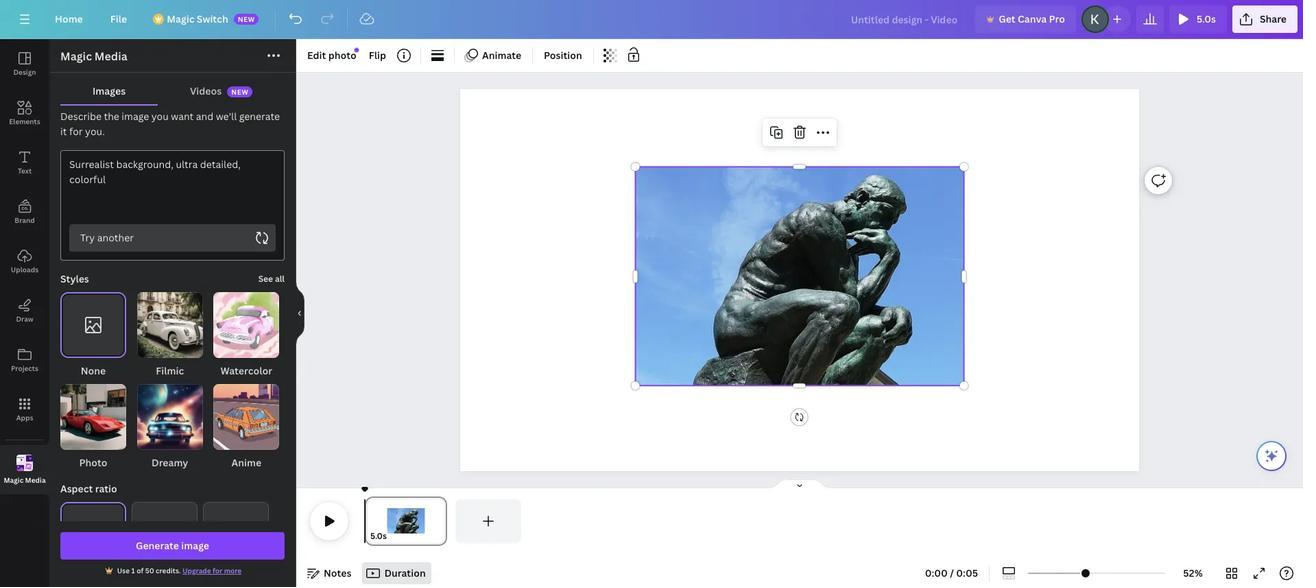 Task type: vqa. For each thing, say whether or not it's contained in the screenshot.
Magic within the Main menu bar
yes



Task type: locate. For each thing, give the bounding box(es) containing it.
photo
[[79, 456, 107, 469]]

design
[[13, 67, 36, 77]]

0 horizontal spatial magic media
[[4, 475, 46, 485]]

0 horizontal spatial magic
[[4, 475, 23, 485]]

magic down 'apps'
[[4, 475, 23, 485]]

1 horizontal spatial media
[[95, 49, 127, 64]]

see all
[[258, 273, 285, 285]]

the
[[104, 110, 119, 123]]

generate
[[239, 110, 280, 123]]

1 vertical spatial image
[[181, 539, 209, 552]]

of
[[137, 566, 144, 576]]

image up upgrade
[[181, 539, 209, 552]]

try another button
[[69, 224, 276, 252]]

0 vertical spatial image
[[122, 110, 149, 123]]

image right the
[[122, 110, 149, 123]]

photo
[[328, 49, 357, 62]]

photo group
[[60, 384, 126, 471]]

0 horizontal spatial media
[[25, 475, 46, 485]]

0 vertical spatial media
[[95, 49, 127, 64]]

magic down home link
[[60, 49, 92, 64]]

main menu bar
[[0, 0, 1303, 39]]

1 group from the left
[[60, 502, 126, 587]]

canva assistant image
[[1264, 448, 1280, 464]]

2 vertical spatial magic
[[4, 475, 23, 485]]

draw button
[[0, 286, 49, 335]]

/
[[950, 567, 954, 580]]

1 vertical spatial media
[[25, 475, 46, 485]]

0:00
[[925, 567, 948, 580]]

magic media
[[60, 49, 127, 64], [4, 475, 46, 485]]

get
[[999, 12, 1016, 25]]

anime
[[232, 456, 261, 469]]

0 horizontal spatial group
[[60, 502, 126, 587]]

dreamy
[[152, 456, 188, 469]]

5.0s button
[[1170, 5, 1227, 33], [370, 530, 387, 543]]

1 horizontal spatial image
[[181, 539, 209, 552]]

new
[[238, 14, 255, 24], [231, 87, 249, 97]]

5.0s left page title text box
[[370, 530, 387, 542]]

projects
[[11, 364, 38, 373]]

0 vertical spatial new
[[238, 14, 255, 24]]

magic media button
[[0, 445, 49, 495]]

use 1 of 50 credits. upgrade for more
[[117, 566, 242, 576]]

1 vertical spatial magic media
[[4, 475, 46, 485]]

0 horizontal spatial for
[[69, 125, 83, 138]]

0 vertical spatial magic
[[167, 12, 194, 25]]

1 horizontal spatial magic
[[60, 49, 92, 64]]

media up images in the top left of the page
[[95, 49, 127, 64]]

2 horizontal spatial group
[[203, 502, 269, 587]]

group
[[60, 502, 126, 587], [132, 502, 198, 587], [203, 502, 269, 587]]

5.0s inside 'main' menu bar
[[1197, 12, 1216, 25]]

text button
[[0, 138, 49, 187]]

for right it
[[69, 125, 83, 138]]

aspect ratio
[[60, 482, 117, 495]]

0 horizontal spatial 5.0s button
[[370, 530, 387, 543]]

position button
[[539, 45, 588, 67]]

for
[[69, 125, 83, 138], [213, 566, 222, 576]]

5.0s button left share dropdown button
[[1170, 5, 1227, 33]]

1 horizontal spatial for
[[213, 566, 222, 576]]

images button
[[60, 78, 158, 104]]

5.0s button left page title text box
[[370, 530, 387, 543]]

magic
[[167, 12, 194, 25], [60, 49, 92, 64], [4, 475, 23, 485]]

for left more at the left of the page
[[213, 566, 222, 576]]

notes button
[[302, 562, 357, 584]]

side panel tab list
[[0, 39, 49, 495]]

media inside button
[[25, 475, 46, 485]]

new inside 'main' menu bar
[[238, 14, 255, 24]]

0 vertical spatial for
[[69, 125, 83, 138]]

0 horizontal spatial image
[[122, 110, 149, 123]]

magic media inside magic media button
[[4, 475, 46, 485]]

magic media left the aspect
[[4, 475, 46, 485]]

none
[[81, 364, 106, 377]]

Design title text field
[[840, 5, 970, 33]]

want
[[171, 110, 194, 123]]

image
[[122, 110, 149, 123], [181, 539, 209, 552]]

use
[[117, 566, 130, 576]]

another
[[97, 231, 134, 244]]

try
[[80, 231, 95, 244]]

1 vertical spatial 5.0s
[[370, 530, 387, 542]]

1 horizontal spatial magic media
[[60, 49, 127, 64]]

2 horizontal spatial magic
[[167, 12, 194, 25]]

upgrade
[[182, 566, 211, 576]]

switch
[[197, 12, 228, 25]]

0 vertical spatial 5.0s
[[1197, 12, 1216, 25]]

0:00 / 0:05
[[925, 567, 978, 580]]

see all button
[[258, 272, 285, 286]]

5.0s
[[1197, 12, 1216, 25], [370, 530, 387, 542]]

share
[[1260, 12, 1287, 25]]

3 group from the left
[[203, 502, 269, 587]]

1 horizontal spatial group
[[132, 502, 198, 587]]

describe
[[60, 110, 102, 123]]

hide image
[[296, 280, 305, 346]]

watercolor
[[221, 364, 272, 377]]

it
[[60, 125, 67, 138]]

media
[[95, 49, 127, 64], [25, 475, 46, 485]]

1 horizontal spatial 5.0s
[[1197, 12, 1216, 25]]

1 horizontal spatial 5.0s button
[[1170, 5, 1227, 33]]

duration
[[384, 567, 426, 580]]

try another
[[80, 231, 134, 244]]

upgrade for more link
[[182, 566, 242, 576]]

new right switch
[[238, 14, 255, 24]]

magic left switch
[[167, 12, 194, 25]]

for inside describe the image you want and we'll generate it for you.
[[69, 125, 83, 138]]

magic media up images in the top left of the page
[[60, 49, 127, 64]]

media left the aspect
[[25, 475, 46, 485]]

Page title text field
[[393, 530, 398, 543]]

dreamy group
[[137, 384, 203, 471]]

trimming, start edge slider
[[365, 499, 377, 543]]

new up we'll on the left of page
[[231, 87, 249, 97]]

home link
[[44, 5, 94, 33]]

5.0s left share dropdown button
[[1197, 12, 1216, 25]]

pro
[[1049, 12, 1065, 25]]

1 vertical spatial magic
[[60, 49, 92, 64]]

brand button
[[0, 187, 49, 237]]

Describe the image you want and we'll generate it for you. text field
[[61, 151, 284, 224]]

brand
[[15, 215, 35, 225]]

notes
[[324, 567, 352, 580]]



Task type: describe. For each thing, give the bounding box(es) containing it.
50
[[145, 566, 154, 576]]

magic inside 'main' menu bar
[[167, 12, 194, 25]]

uploads
[[11, 265, 39, 274]]

see
[[258, 273, 273, 285]]

design button
[[0, 39, 49, 88]]

projects button
[[0, 335, 49, 385]]

images
[[93, 84, 126, 97]]

get canva pro
[[999, 12, 1065, 25]]

aspect
[[60, 482, 93, 495]]

you.
[[85, 125, 105, 138]]

duration button
[[363, 562, 431, 584]]

anime group
[[214, 384, 279, 471]]

52%
[[1183, 567, 1203, 580]]

elements button
[[0, 88, 49, 138]]

flip
[[369, 49, 386, 62]]

1 vertical spatial new
[[231, 87, 249, 97]]

edit photo button
[[302, 45, 362, 67]]

share button
[[1233, 5, 1298, 33]]

0 vertical spatial magic media
[[60, 49, 127, 64]]

1 vertical spatial for
[[213, 566, 222, 576]]

flip button
[[363, 45, 392, 67]]

magic inside button
[[4, 475, 23, 485]]

we'll
[[216, 110, 237, 123]]

image inside button
[[181, 539, 209, 552]]

filmic
[[156, 364, 184, 377]]

apps button
[[0, 385, 49, 434]]

0 vertical spatial 5.0s button
[[1170, 5, 1227, 33]]

videos
[[190, 84, 222, 97]]

draw
[[16, 314, 33, 324]]

none group
[[60, 292, 126, 379]]

credits.
[[156, 566, 181, 576]]

2 group from the left
[[132, 502, 198, 587]]

generate image
[[136, 539, 209, 552]]

52% button
[[1171, 562, 1216, 584]]

image inside describe the image you want and we'll generate it for you.
[[122, 110, 149, 123]]

apps
[[16, 413, 33, 423]]

text
[[18, 166, 32, 176]]

get canva pro button
[[976, 5, 1076, 33]]

1
[[131, 566, 135, 576]]

styles
[[60, 272, 89, 285]]

describe the image you want and we'll generate it for you.
[[60, 110, 280, 138]]

animate
[[482, 49, 521, 62]]

home
[[55, 12, 83, 25]]

file button
[[99, 5, 138, 33]]

all
[[275, 273, 285, 285]]

0 horizontal spatial 5.0s
[[370, 530, 387, 542]]

watercolor group
[[214, 292, 279, 379]]

0:05
[[956, 567, 978, 580]]

and
[[196, 110, 213, 123]]

trimming, end edge slider
[[435, 499, 447, 543]]

uploads button
[[0, 237, 49, 286]]

magic switch
[[167, 12, 228, 25]]

hide pages image
[[767, 479, 833, 490]]

generate
[[136, 539, 179, 552]]

generate image button
[[60, 532, 285, 560]]

elements
[[9, 117, 40, 126]]

canva
[[1018, 12, 1047, 25]]

edit
[[307, 49, 326, 62]]

new image
[[354, 48, 359, 52]]

more
[[224, 566, 242, 576]]

position
[[544, 49, 582, 62]]

ratio
[[95, 482, 117, 495]]

edit photo
[[307, 49, 357, 62]]

filmic group
[[137, 292, 203, 379]]

file
[[110, 12, 127, 25]]

1 vertical spatial 5.0s button
[[370, 530, 387, 543]]

animate button
[[460, 45, 527, 67]]

you
[[151, 110, 169, 123]]



